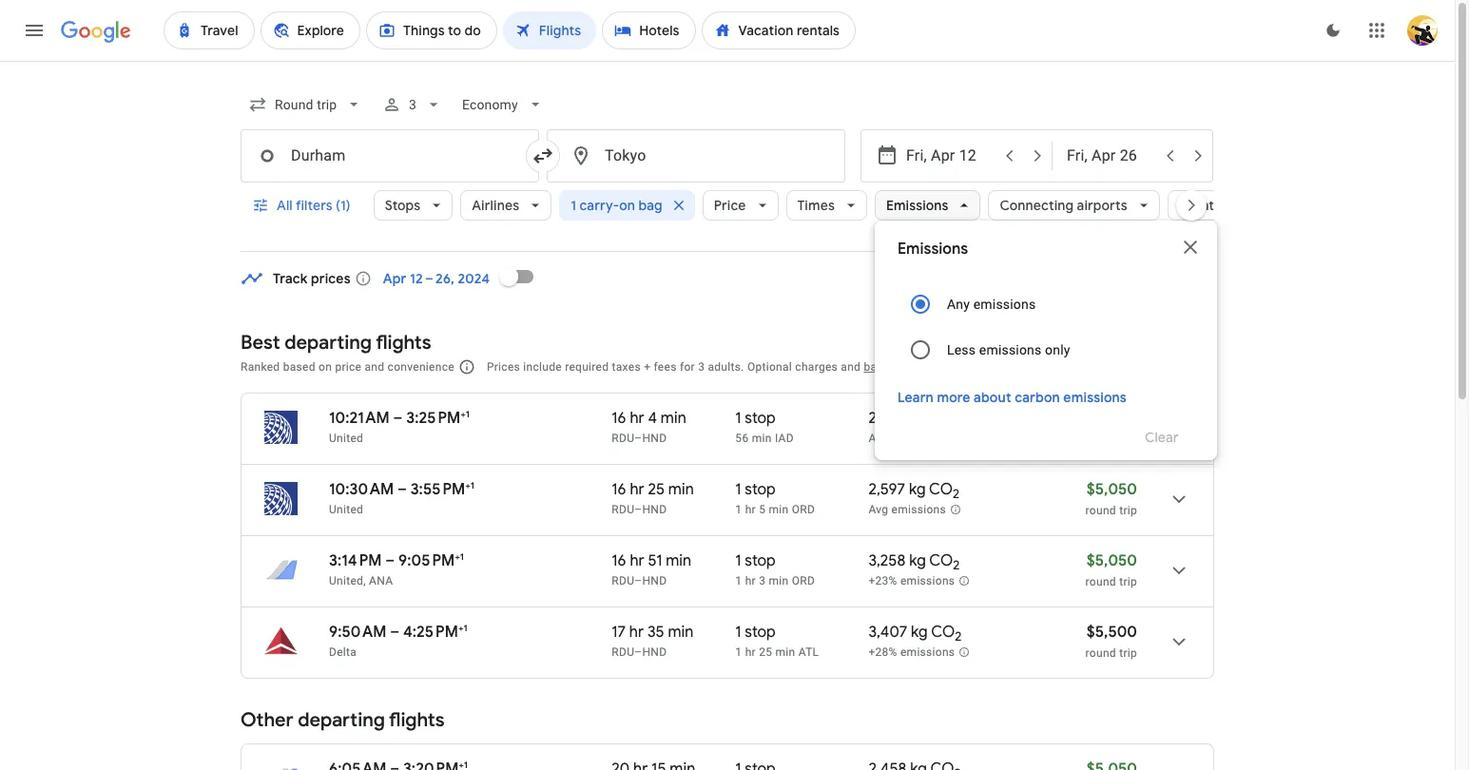 Task type: vqa. For each thing, say whether or not it's contained in the screenshot.
THE OTHER on the bottom of page
yes



Task type: locate. For each thing, give the bounding box(es) containing it.
kg up avg emissions
[[909, 480, 926, 499]]

17 hr 35 min rdu – hnd
[[612, 623, 694, 659]]

2 vertical spatial kg
[[911, 623, 928, 642]]

3 round from the top
[[1085, 647, 1116, 660]]

+ right taxes
[[644, 360, 651, 374]]

25 down 16 hr 4 min rdu – hnd
[[648, 480, 665, 499]]

1 right 9:05 pm
[[460, 551, 464, 563]]

2 vertical spatial 16
[[612, 551, 626, 570]]

3 1 stop flight. element from the top
[[735, 551, 776, 573]]

2 $5,050 round trip from the top
[[1085, 551, 1137, 589]]

rdu
[[612, 432, 634, 445], [612, 503, 634, 516], [612, 574, 634, 588], [612, 646, 634, 659]]

any emissions
[[947, 297, 1036, 312]]

0 vertical spatial united
[[329, 432, 363, 445]]

include
[[523, 360, 562, 374]]

min down total duration 16 hr 4 min. element
[[668, 480, 694, 499]]

0 vertical spatial 16
[[612, 409, 626, 428]]

rdu inside "16 hr 25 min rdu – hnd"
[[612, 503, 634, 516]]

min up the "1 stop 1 hr 25 min atl"
[[769, 574, 789, 588]]

trip inside $5,500 round trip
[[1119, 647, 1137, 660]]

co up +23% emissions
[[929, 551, 953, 570]]

16 inside 16 hr 4 min rdu – hnd
[[612, 409, 626, 428]]

16
[[612, 409, 626, 428], [612, 480, 626, 499], [612, 551, 626, 570]]

layover (1 of 1) is a 1 hr 3 min layover at o'hare international airport in chicago. element
[[735, 573, 859, 589]]

hnd inside 16 hr 4 min rdu – hnd
[[642, 432, 667, 445]]

0 vertical spatial 25
[[648, 480, 665, 499]]

+23% emissions
[[868, 574, 955, 588]]

2 vertical spatial 2
[[955, 629, 962, 645]]

0 vertical spatial ord
[[792, 503, 815, 516]]

+28%
[[868, 646, 897, 659]]

avg down 2,597
[[868, 503, 888, 516]]

0 vertical spatial 3
[[409, 97, 417, 112]]

3 16 from the top
[[612, 551, 626, 570]]

2 16 from the top
[[612, 480, 626, 499]]

departing up ranked based on price and convenience
[[285, 331, 372, 355]]

ord right 5
[[792, 503, 815, 516]]

avg inside 2,710 avg emissions
[[868, 432, 888, 445]]

+ inside the 10:30 am – 3:55 pm + 1
[[465, 479, 470, 492]]

on for based
[[319, 360, 332, 374]]

1 vertical spatial round
[[1085, 575, 1116, 589]]

+ down the arrival time: 3:25 pm on  saturday, april 13. text field
[[465, 479, 470, 492]]

+ inside 3:14 pm – 9:05 pm + 1
[[455, 551, 460, 563]]

trip left flight details. leaves raleigh-durham international airport at 3:14 pm on friday, april 12 and arrives at haneda airport at 9:05 pm on saturday, april 13. icon
[[1119, 575, 1137, 589]]

51
[[648, 551, 662, 570]]

emissions for avg emissions
[[891, 503, 946, 516]]

5050 US dollars text field
[[1087, 409, 1137, 428]]

bag right 'carry-' at the left of the page
[[638, 197, 662, 214]]

hnd down "51"
[[642, 574, 667, 588]]

co for 3,258
[[929, 551, 953, 570]]

ord
[[792, 503, 815, 516], [792, 574, 815, 588]]

+ down arrival time: 3:55 pm on  saturday, april 13. 'text box'
[[455, 551, 460, 563]]

2 inside 3,258 kg co 2
[[953, 557, 960, 574]]

rdu for 17 hr 35 min
[[612, 646, 634, 659]]

None search field
[[241, 82, 1266, 460]]

4 hnd from the top
[[642, 646, 667, 659]]

2 hnd from the top
[[642, 503, 667, 516]]

stop inside 1 stop 1 hr 3 min ord
[[745, 551, 776, 570]]

9:05 pm
[[398, 551, 455, 570]]

kg inside 3,258 kg co 2
[[909, 551, 926, 570]]

0 horizontal spatial bag
[[638, 197, 662, 214]]

2 vertical spatial $5,050
[[1087, 551, 1137, 570]]

learn
[[898, 389, 934, 406]]

duration button
[[1167, 183, 1266, 228]]

airlines
[[472, 197, 519, 214]]

bag
[[638, 197, 662, 214], [864, 360, 884, 374]]

1 down total duration 16 hr 51 min. 'element'
[[735, 574, 742, 588]]

hr left '4'
[[630, 409, 644, 428]]

kg inside 3,407 kg co 2
[[911, 623, 928, 642]]

1 vertical spatial $5,050
[[1087, 480, 1137, 499]]

hnd down 35
[[642, 646, 667, 659]]

hnd for 25
[[642, 503, 667, 516]]

16 hr 25 min rdu – hnd
[[612, 480, 694, 516]]

2 right 2,597
[[953, 486, 960, 502]]

2 vertical spatial 3
[[759, 574, 766, 588]]

and
[[365, 360, 384, 374], [841, 360, 861, 374]]

carbon
[[1015, 389, 1060, 406]]

emissions for less emissions only
[[979, 342, 1042, 358]]

2 up +28% emissions
[[955, 629, 962, 645]]

1 vertical spatial 5050 us dollars text field
[[1087, 760, 1137, 770]]

apr
[[383, 270, 406, 287]]

5050 us dollars text field containing $5,050
[[1087, 551, 1137, 570]]

airlines button
[[460, 183, 552, 228]]

Departure time: 10:21 AM. text field
[[329, 409, 390, 428]]

0 vertical spatial kg
[[909, 480, 926, 499]]

trip for 3,258
[[1119, 575, 1137, 589]]

2 for 3,258
[[953, 557, 960, 574]]

hr down 16 hr 4 min rdu – hnd
[[630, 480, 644, 499]]

flights for best departing flights
[[376, 331, 431, 355]]

learn more about ranking image
[[458, 358, 475, 376]]

0 vertical spatial emissions
[[886, 197, 948, 214]]

$5,500 round trip
[[1085, 623, 1137, 660]]

3 hnd from the top
[[642, 574, 667, 588]]

$5,050 round trip for 3,258
[[1085, 551, 1137, 589]]

learn more about carbon emissions link
[[898, 389, 1127, 406]]

2 1 stop flight. element from the top
[[735, 480, 776, 502]]

– down total duration 17 hr 35 min. element
[[634, 646, 642, 659]]

1 $5,050 round trip from the top
[[1085, 480, 1137, 517]]

2 and from the left
[[841, 360, 861, 374]]

avg
[[868, 432, 888, 445], [868, 503, 888, 516]]

16 inside "16 hr 25 min rdu – hnd"
[[612, 480, 626, 499]]

+ inside 9:50 am – 4:25 pm + 1
[[458, 622, 463, 634]]

0 vertical spatial $5,050 round trip
[[1085, 480, 1137, 517]]

all filters (1) button
[[241, 183, 366, 228]]

3 inside popup button
[[409, 97, 417, 112]]

fees
[[654, 360, 677, 374], [887, 360, 910, 374]]

and right charges
[[841, 360, 861, 374]]

2 rdu from the top
[[612, 503, 634, 516]]

1 inside the 10:30 am – 3:55 pm + 1
[[470, 479, 474, 492]]

1 round from the top
[[1085, 504, 1116, 517]]

and right price
[[365, 360, 384, 374]]

best departing flights
[[241, 331, 431, 355]]

close dialog image
[[1179, 236, 1202, 259]]

hr inside 17 hr 35 min rdu – hnd
[[629, 623, 644, 642]]

carry-
[[579, 197, 619, 214]]

1 vertical spatial 16
[[612, 480, 626, 499]]

1 right 3:25 pm at the left of the page
[[466, 408, 470, 420]]

leaves raleigh-durham international airport at 10:30 am on friday, april 12 and arrives at haneda airport at 3:55 pm on saturday, april 13. element
[[329, 479, 474, 499]]

25 inside the "1 stop 1 hr 25 min atl"
[[759, 646, 772, 659]]

bag left may
[[864, 360, 884, 374]]

min inside 1 stop 1 hr 3 min ord
[[769, 574, 789, 588]]

– inside 16 hr 4 min rdu – hnd
[[634, 432, 642, 445]]

1 horizontal spatial 25
[[759, 646, 772, 659]]

rdu inside 17 hr 35 min rdu – hnd
[[612, 646, 634, 659]]

None field
[[241, 87, 371, 122], [455, 87, 552, 122], [241, 87, 371, 122], [455, 87, 552, 122]]

$5,050 round trip
[[1085, 480, 1137, 517], [1085, 551, 1137, 589]]

$5,050 left the flight details. leaves raleigh-durham international airport at 10:30 am on friday, april 12 and arrives at haneda airport at 3:55 pm on saturday, april 13. icon
[[1087, 480, 1137, 499]]

hnd inside 17 hr 35 min rdu – hnd
[[642, 646, 667, 659]]

round down '$5,500'
[[1085, 647, 1116, 660]]

0 horizontal spatial fees
[[654, 360, 677, 374]]

1 vertical spatial ord
[[792, 574, 815, 588]]

main content
[[241, 254, 1214, 770]]

round up '$5,500'
[[1085, 575, 1116, 589]]

25 left atl at the bottom of page
[[759, 646, 772, 659]]

2 vertical spatial trip
[[1119, 647, 1137, 660]]

prices
[[487, 360, 520, 374]]

ranked based on price and convenience
[[241, 360, 454, 374]]

1 right '3:55 pm'
[[470, 479, 474, 492]]

less
[[947, 342, 976, 358]]

2 5050 us dollars text field from the top
[[1087, 760, 1137, 770]]

1 vertical spatial $5,050 round trip
[[1085, 551, 1137, 589]]

+ down arrival time: 9:05 pm on  saturday, april 13. text box
[[458, 622, 463, 634]]

1 vertical spatial 2
[[953, 557, 960, 574]]

fees left the for
[[654, 360, 677, 374]]

prices
[[311, 270, 351, 287]]

– left 4:25 pm
[[390, 623, 399, 642]]

loading results progress bar
[[0, 61, 1455, 65]]

2 inside 3,407 kg co 2
[[955, 629, 962, 645]]

1 vertical spatial avg
[[868, 503, 888, 516]]

2,597
[[868, 480, 905, 499]]

hr
[[630, 409, 644, 428], [630, 480, 644, 499], [745, 503, 756, 516], [630, 551, 644, 570], [745, 574, 756, 588], [629, 623, 644, 642], [745, 646, 756, 659]]

2 up +23% emissions
[[953, 557, 960, 574]]

hnd for 51
[[642, 574, 667, 588]]

co up avg emissions
[[929, 480, 953, 499]]

5050 US dollars text field
[[1087, 551, 1137, 570], [1087, 760, 1137, 770]]

connecting
[[1000, 197, 1074, 214]]

– down total duration 16 hr 25 min. element
[[634, 503, 642, 516]]

1 united from the top
[[329, 432, 363, 445]]

2024
[[458, 270, 490, 287]]

0 vertical spatial on
[[619, 197, 635, 214]]

1 up 56
[[735, 409, 741, 428]]

min left atl at the bottom of page
[[775, 646, 795, 659]]

stop up layover (1 of 1) is a 1 hr 3 min layover at o'hare international airport in chicago. element
[[745, 551, 776, 570]]

1 inside 3:14 pm – 9:05 pm + 1
[[460, 551, 464, 563]]

0 vertical spatial round
[[1085, 504, 1116, 517]]

hr inside the "1 stop 1 hr 25 min atl"
[[745, 646, 756, 659]]

Arrival time: 9:05 PM on  Saturday, April 13. text field
[[398, 551, 464, 570]]

min right '4'
[[661, 409, 686, 428]]

2 trip from the top
[[1119, 575, 1137, 589]]

$5,050 left flight details. leaves raleigh-durham international airport at 3:14 pm on friday, april 12 and arrives at haneda airport at 9:05 pm on saturday, april 13. icon
[[1087, 551, 1137, 570]]

co inside 3,258 kg co 2
[[929, 551, 953, 570]]

avg down "2,710"
[[868, 432, 888, 445]]

Departure time: 6:05 AM. text field
[[329, 760, 386, 770]]

stops
[[385, 197, 420, 214]]

kg
[[909, 480, 926, 499], [909, 551, 926, 570], [911, 623, 928, 642]]

layover (1 of 1) is a 56 min layover at dulles international airport in washington. element
[[735, 431, 859, 446]]

emissions down the emissions popup button
[[898, 240, 968, 259]]

min inside the "1 stop 1 hr 25 min atl"
[[775, 646, 795, 659]]

1 trip from the top
[[1119, 504, 1137, 517]]

2 round from the top
[[1085, 575, 1116, 589]]

hnd down total duration 16 hr 25 min. element
[[642, 503, 667, 516]]

16 down 16 hr 4 min rdu – hnd
[[612, 480, 626, 499]]

rdu up 17
[[612, 574, 634, 588]]

0 vertical spatial co
[[929, 480, 953, 499]]

total duration 20 hr 15 min. element
[[612, 760, 735, 770]]

co for 3,407
[[931, 623, 955, 642]]

0 vertical spatial departing
[[285, 331, 372, 355]]

$5,500
[[1087, 623, 1137, 642]]

kg up +28% emissions
[[911, 623, 928, 642]]

leaves raleigh-durham international airport at 3:14 pm on friday, april 12 and arrives at haneda airport at 9:05 pm on saturday, april 13. element
[[329, 551, 464, 570]]

0 vertical spatial 5050 us dollars text field
[[1087, 551, 1137, 570]]

3 button
[[375, 82, 451, 127]]

1 5050 us dollars text field from the top
[[1087, 551, 1137, 570]]

0 vertical spatial flights
[[376, 331, 431, 355]]

emissions down 3,407 kg co 2
[[900, 646, 955, 659]]

1 16 from the top
[[612, 409, 626, 428]]

emissions for +28% emissions
[[900, 646, 955, 659]]

2,597 kg co 2
[[868, 480, 960, 502]]

trip down '$5,500'
[[1119, 647, 1137, 660]]

kg for 3,407
[[911, 623, 928, 642]]

1 right 4:25 pm
[[463, 622, 467, 634]]

1 stop flight. element for 16 hr 51 min
[[735, 551, 776, 573]]

– up ana
[[385, 551, 395, 570]]

min right 5
[[769, 503, 789, 516]]

1 vertical spatial co
[[929, 551, 953, 570]]

3 $5,050 from the top
[[1087, 551, 1137, 570]]

hnd inside 16 hr 51 min rdu – hnd
[[642, 574, 667, 588]]

1 stop flight. element
[[735, 409, 776, 431], [735, 480, 776, 502], [735, 551, 776, 573], [735, 623, 776, 645], [735, 760, 776, 770]]

1 vertical spatial departing
[[298, 708, 385, 732]]

4 stop from the top
[[745, 623, 776, 642]]

16 left '4'
[[612, 409, 626, 428]]

min right "51"
[[666, 551, 691, 570]]

3:14 pm – 9:05 pm + 1
[[329, 551, 464, 570]]

fees left may
[[887, 360, 910, 374]]

– inside 9:50 am – 4:25 pm + 1
[[390, 623, 399, 642]]

2,710
[[868, 409, 904, 428]]

ord inside the 1 stop 1 hr 5 min ord
[[792, 503, 815, 516]]

co
[[929, 480, 953, 499], [929, 551, 953, 570], [931, 623, 955, 642]]

16 inside 16 hr 51 min rdu – hnd
[[612, 551, 626, 570]]

1
[[571, 197, 576, 214], [466, 408, 470, 420], [735, 409, 741, 428], [470, 479, 474, 492], [735, 480, 741, 499], [735, 503, 742, 516], [460, 551, 464, 563], [735, 551, 741, 570], [735, 574, 742, 588], [463, 622, 467, 634], [735, 623, 741, 642], [735, 646, 742, 659]]

hr left atl at the bottom of page
[[745, 646, 756, 659]]

round down $5,050 text box
[[1085, 504, 1116, 517]]

hnd down '4'
[[642, 432, 667, 445]]

4 1 stop flight. element from the top
[[735, 623, 776, 645]]

1 inside popup button
[[571, 197, 576, 214]]

– inside 10:21 am – 3:25 pm + 1
[[393, 409, 403, 428]]

1 horizontal spatial fees
[[887, 360, 910, 374]]

Departure text field
[[906, 130, 994, 182]]

– left '3:55 pm'
[[397, 480, 407, 499]]

3,407 kg co 2
[[868, 623, 962, 645]]

Arrival time: 4:25 PM on  Saturday, April 13. text field
[[403, 622, 467, 642]]

1 hnd from the top
[[642, 432, 667, 445]]

layover (1 of 1) is a 1 hr 5 min layover at o'hare international airport in chicago. element
[[735, 502, 859, 517]]

stop for 16 hr 51 min
[[745, 551, 776, 570]]

round for 3,407
[[1085, 647, 1116, 660]]

ord inside 1 stop 1 hr 3 min ord
[[792, 574, 815, 588]]

min
[[661, 409, 686, 428], [752, 432, 772, 445], [668, 480, 694, 499], [769, 503, 789, 516], [666, 551, 691, 570], [769, 574, 789, 588], [668, 623, 694, 642], [775, 646, 795, 659]]

1 vertical spatial bag
[[864, 360, 884, 374]]

10:30 am – 3:55 pm + 1
[[329, 479, 474, 499]]

1 stop from the top
[[745, 409, 776, 428]]

rdu inside 16 hr 51 min rdu – hnd
[[612, 574, 634, 588]]

united for 10:21 am
[[329, 432, 363, 445]]

stop inside the "1 stop 1 hr 25 min atl"
[[745, 623, 776, 642]]

1 horizontal spatial on
[[619, 197, 635, 214]]

bag inside popup button
[[638, 197, 662, 214]]

flight details. leaves raleigh-durham international airport at 3:14 pm on friday, april 12 and arrives at haneda airport at 9:05 pm on saturday, april 13. image
[[1156, 548, 1202, 593]]

1 vertical spatial on
[[319, 360, 332, 374]]

0 vertical spatial bag
[[638, 197, 662, 214]]

emissions down 2,597 kg co 2
[[891, 503, 946, 516]]

flights up convenience
[[376, 331, 431, 355]]

emissions up 5050 us dollars text box
[[1063, 389, 1127, 406]]

emissions up passenger
[[979, 342, 1042, 358]]

rdu for 16 hr 4 min
[[612, 432, 634, 445]]

– left 3:25 pm at the left of the page
[[393, 409, 403, 428]]

0 horizontal spatial 3
[[409, 97, 417, 112]]

1 horizontal spatial bag
[[864, 360, 884, 374]]

round inside $5,500 round trip
[[1085, 647, 1116, 660]]

3:25 pm
[[406, 409, 461, 428]]

+ down learn more about ranking icon
[[461, 408, 466, 420]]

stop up 5
[[745, 480, 776, 499]]

rdu down total duration 16 hr 25 min. element
[[612, 503, 634, 516]]

1 left 'carry-' at the left of the page
[[571, 197, 576, 214]]

0 vertical spatial 2
[[953, 486, 960, 502]]

hr left "51"
[[630, 551, 644, 570]]

hnd
[[642, 432, 667, 445], [642, 503, 667, 516], [642, 574, 667, 588], [642, 646, 667, 659]]

+ for 3:25 pm
[[461, 408, 466, 420]]

1 $5,050 from the top
[[1087, 409, 1137, 428]]

0 horizontal spatial and
[[365, 360, 384, 374]]

$5,050 round trip left the flight details. leaves raleigh-durham international airport at 10:30 am on friday, april 12 and arrives at haneda airport at 3:55 pm on saturday, april 13. icon
[[1085, 480, 1137, 517]]

1 vertical spatial united
[[329, 503, 363, 516]]

3 rdu from the top
[[612, 574, 634, 588]]

3 trip from the top
[[1119, 647, 1137, 660]]

co inside 2,597 kg co 2
[[929, 480, 953, 499]]

0 horizontal spatial 25
[[648, 480, 665, 499]]

ord for 3,258
[[792, 574, 815, 588]]

1 carry-on bag
[[571, 197, 662, 214]]

co up +28% emissions
[[931, 623, 955, 642]]

0 horizontal spatial on
[[319, 360, 332, 374]]

on for carry-
[[619, 197, 635, 214]]

$5,050 for 3,258
[[1087, 551, 1137, 570]]

emissions
[[886, 197, 948, 214], [898, 240, 968, 259]]

2 $5,050 from the top
[[1087, 480, 1137, 499]]

min right 35
[[668, 623, 694, 642]]

None text field
[[241, 129, 539, 183], [547, 129, 845, 183], [241, 129, 539, 183], [547, 129, 845, 183]]

1 vertical spatial 25
[[759, 646, 772, 659]]

0 vertical spatial avg
[[868, 432, 888, 445]]

on
[[619, 197, 635, 214], [319, 360, 332, 374]]

$5,050
[[1087, 409, 1137, 428], [1087, 480, 1137, 499], [1087, 551, 1137, 570]]

16 left "51"
[[612, 551, 626, 570]]

delta
[[329, 646, 357, 659]]

1 1 stop flight. element from the top
[[735, 409, 776, 431]]

ranked
[[241, 360, 280, 374]]

stop inside 1 stop 56 min iad
[[745, 409, 776, 428]]

2 ord from the top
[[792, 574, 815, 588]]

25 inside "16 hr 25 min rdu – hnd"
[[648, 480, 665, 499]]

2 united from the top
[[329, 503, 363, 516]]

co inside 3,407 kg co 2
[[931, 623, 955, 642]]

1 carry-on bag button
[[559, 183, 695, 228]]

0 vertical spatial trip
[[1119, 504, 1137, 517]]

0 vertical spatial $5,050
[[1087, 409, 1137, 428]]

united down 10:21 am
[[329, 432, 363, 445]]

emissions down "2,710"
[[891, 432, 946, 445]]

1 up layover (1 of 1) is a 1 hr 25 min layover at hartsfield-jackson atlanta international airport in atlanta. element
[[735, 623, 741, 642]]

3
[[409, 97, 417, 112], [698, 360, 705, 374], [759, 574, 766, 588]]

rdu down 17
[[612, 646, 634, 659]]

stop up 56
[[745, 409, 776, 428]]

4 rdu from the top
[[612, 646, 634, 659]]

$5,050 round trip up '$5,500'
[[1085, 551, 1137, 589]]

12 – 26,
[[410, 270, 455, 287]]

trip down $5,050 text box
[[1119, 504, 1137, 517]]

1 avg from the top
[[868, 432, 888, 445]]

$5,050 up $5,050 text box
[[1087, 409, 1137, 428]]

1 stop 1 hr 5 min ord
[[735, 480, 815, 516]]

rdu inside 16 hr 4 min rdu – hnd
[[612, 432, 634, 445]]

2 for 3,407
[[955, 629, 962, 645]]

stop for 16 hr 4 min
[[745, 409, 776, 428]]

2 vertical spatial co
[[931, 623, 955, 642]]

1 vertical spatial 3
[[698, 360, 705, 374]]

none search field containing emissions
[[241, 82, 1266, 460]]

1 vertical spatial flights
[[389, 708, 445, 732]]

united, ana
[[329, 574, 393, 588]]

1 stop flight. element for 16 hr 4 min
[[735, 409, 776, 431]]

emissions option group
[[898, 281, 1194, 373]]

+28% emissions
[[868, 646, 955, 659]]

– down total duration 16 hr 51 min. 'element'
[[634, 574, 642, 588]]

1 ord from the top
[[792, 503, 815, 516]]

kg up +23% emissions
[[909, 551, 926, 570]]

3 stop from the top
[[745, 551, 776, 570]]

1 rdu from the top
[[612, 432, 634, 445]]

min right 56
[[752, 432, 772, 445]]

2 stop from the top
[[745, 480, 776, 499]]

Return text field
[[1067, 130, 1154, 182]]

+ for 4:25 pm
[[458, 622, 463, 634]]

duration
[[1179, 197, 1234, 214]]

2 vertical spatial round
[[1085, 647, 1116, 660]]

rdu down total duration 16 hr 4 min. element
[[612, 432, 634, 445]]

layover (1 of 1) is a 1 hr 25 min layover at hartsfield-jackson atlanta international airport in atlanta. element
[[735, 645, 859, 660]]

35
[[647, 623, 664, 642]]

1 stop 1 hr 25 min atl
[[735, 623, 819, 659]]

emissions down departure text field
[[886, 197, 948, 214]]

Arrival time: 3:55 PM on  Saturday, April 13. text field
[[410, 479, 474, 499]]

on inside popup button
[[619, 197, 635, 214]]

1 down 56
[[735, 480, 741, 499]]

1 vertical spatial kg
[[909, 551, 926, 570]]

3,407
[[868, 623, 907, 642]]

ord for 2,597
[[792, 503, 815, 516]]

leaves raleigh-durham international airport at 9:50 am on friday, april 12 and arrives at haneda airport at 4:25 pm on saturday, april 13. element
[[329, 622, 467, 642]]

convenience
[[388, 360, 454, 374]]

2 inside 2,597 kg co 2
[[953, 486, 960, 502]]

hr up the "1 stop 1 hr 25 min atl"
[[745, 574, 756, 588]]

main content containing best departing flights
[[241, 254, 1214, 770]]

– down total duration 16 hr 4 min. element
[[634, 432, 642, 445]]

stop inside the 1 stop 1 hr 5 min ord
[[745, 480, 776, 499]]

10:21 am – 3:25 pm + 1
[[329, 408, 470, 428]]

2 horizontal spatial 3
[[759, 574, 766, 588]]

1 horizontal spatial and
[[841, 360, 861, 374]]

emissions down 3,258 kg co 2
[[900, 574, 955, 588]]

1 stop 1 hr 3 min ord
[[735, 551, 815, 588]]

hr left 5
[[745, 503, 756, 516]]

kg inside 2,597 kg co 2
[[909, 480, 926, 499]]

emissions up less emissions only
[[973, 297, 1036, 312]]

+ inside 10:21 am – 3:25 pm + 1
[[461, 408, 466, 420]]

hnd inside "16 hr 25 min rdu – hnd"
[[642, 503, 667, 516]]

learn more about tracked prices image
[[354, 270, 372, 287]]

departing up departure time: 6:05 am. text field
[[298, 708, 385, 732]]

kg for 2,597
[[909, 480, 926, 499]]

min inside "16 hr 25 min rdu – hnd"
[[668, 480, 694, 499]]

$5,050 for 2,597
[[1087, 480, 1137, 499]]

united down departure time: 10:30 am. text field
[[329, 503, 363, 516]]

departing
[[285, 331, 372, 355], [298, 708, 385, 732]]

total duration 17 hr 35 min. element
[[612, 623, 735, 645]]

1 and from the left
[[365, 360, 384, 374]]

1 stop flight. element for 16 hr 25 min
[[735, 480, 776, 502]]

stop up layover (1 of 1) is a 1 hr 25 min layover at hartsfield-jackson atlanta international airport in atlanta. element
[[745, 623, 776, 642]]

flight details. leaves raleigh-durham international airport at 10:30 am on friday, april 12 and arrives at haneda airport at 3:55 pm on saturday, april 13. image
[[1156, 476, 1202, 522]]

ord up the "1 stop 1 hr 25 min atl"
[[792, 574, 815, 588]]

1 vertical spatial trip
[[1119, 575, 1137, 589]]

flights up leaves raleigh-durham international airport at 6:05 am on friday, april 12 and arrives at haneda airport at 3:20 pm on saturday, april 13. element on the bottom
[[389, 708, 445, 732]]



Task type: describe. For each thing, give the bounding box(es) containing it.
Departure time: 3:14 PM. text field
[[329, 551, 382, 570]]

16 for 16 hr 4 min
[[612, 409, 626, 428]]

total duration 16 hr 25 min. element
[[612, 480, 735, 502]]

passenger
[[973, 360, 1029, 374]]

united for 10:30 am
[[329, 503, 363, 516]]

2,710 avg emissions
[[868, 409, 946, 445]]

apply.
[[938, 360, 970, 374]]

3:55 pm
[[410, 480, 465, 499]]

leaves raleigh-durham international airport at 6:05 am on friday, april 12 and arrives at haneda airport at 3:20 pm on saturday, april 13. element
[[329, 759, 468, 770]]

trip for 3,407
[[1119, 647, 1137, 660]]

emissions button
[[875, 183, 981, 228]]

2 for 2,597
[[953, 486, 960, 502]]

+ for 3:55 pm
[[465, 479, 470, 492]]

any
[[947, 297, 970, 312]]

round for 2,597
[[1085, 504, 1116, 517]]

1 vertical spatial emissions
[[898, 240, 968, 259]]

16 for 16 hr 25 min
[[612, 480, 626, 499]]

5 1 stop flight. element from the top
[[735, 760, 776, 770]]

hr inside 16 hr 51 min rdu – hnd
[[630, 551, 644, 570]]

emissions inside 2,710 avg emissions
[[891, 432, 946, 445]]

10:21 am
[[329, 409, 390, 428]]

price
[[714, 197, 746, 214]]

– inside 17 hr 35 min rdu – hnd
[[634, 646, 642, 659]]

atl
[[798, 646, 819, 659]]

2 avg from the top
[[868, 503, 888, 516]]

ana
[[369, 574, 393, 588]]

iad
[[775, 432, 794, 445]]

connecting airports
[[1000, 197, 1127, 214]]

charges
[[795, 360, 838, 374]]

min inside 17 hr 35 min rdu – hnd
[[668, 623, 694, 642]]

swap origin and destination. image
[[532, 145, 554, 167]]

9:50 am
[[329, 623, 386, 642]]

stop for 17 hr 35 min
[[745, 623, 776, 642]]

– inside the 10:30 am – 3:55 pm + 1
[[397, 480, 407, 499]]

flights for other departing flights
[[389, 708, 445, 732]]

stops button
[[373, 183, 453, 228]]

emissions inside popup button
[[886, 197, 948, 214]]

min inside 1 stop 56 min iad
[[752, 432, 772, 445]]

more
[[937, 389, 970, 406]]

apr 12 – 26, 2024
[[383, 270, 490, 287]]

min inside 16 hr 4 min rdu – hnd
[[661, 409, 686, 428]]

times
[[797, 197, 835, 214]]

16 for 16 hr 51 min
[[612, 551, 626, 570]]

total duration 16 hr 4 min. element
[[612, 409, 735, 431]]

$5,050 round trip for 2,597
[[1085, 480, 1137, 517]]

for
[[680, 360, 695, 374]]

adults.
[[708, 360, 744, 374]]

min inside the 1 stop 1 hr 5 min ord
[[769, 503, 789, 516]]

next image
[[1169, 183, 1214, 228]]

16 hr 51 min rdu – hnd
[[612, 551, 691, 588]]

1 left 5
[[735, 503, 742, 516]]

kg for 3,258
[[909, 551, 926, 570]]

Arrival time: 3:20 PM on  Saturday, April 13. text field
[[403, 759, 468, 770]]

2 fees from the left
[[887, 360, 910, 374]]

17
[[612, 623, 626, 642]]

1 inside 10:21 am – 3:25 pm + 1
[[466, 408, 470, 420]]

filters
[[296, 197, 332, 214]]

rdu for 16 hr 51 min
[[612, 574, 634, 588]]

16 hr 4 min rdu – hnd
[[612, 409, 686, 445]]

5050 US dollars text field
[[1087, 480, 1137, 499]]

total duration 16 hr 51 min. element
[[612, 551, 735, 573]]

hr inside "16 hr 25 min rdu – hnd"
[[630, 480, 644, 499]]

departing for other
[[298, 708, 385, 732]]

3 inside 1 stop 1 hr 3 min ord
[[759, 574, 766, 588]]

other
[[241, 708, 293, 732]]

4
[[648, 409, 657, 428]]

hr inside 16 hr 4 min rdu – hnd
[[630, 409, 644, 428]]

avg emissions
[[868, 503, 946, 516]]

find the best price region
[[241, 254, 1214, 317]]

taxes
[[612, 360, 641, 374]]

co for 2,597
[[929, 480, 953, 499]]

required
[[565, 360, 609, 374]]

flight details. leaves raleigh-durham international airport at 9:50 am on friday, april 12 and arrives at haneda airport at 4:25 pm on saturday, april 13. image
[[1156, 619, 1202, 665]]

optional
[[747, 360, 792, 374]]

round for 3,258
[[1085, 575, 1116, 589]]

bag fees button
[[864, 360, 910, 374]]

main menu image
[[23, 19, 46, 42]]

learn more about carbon emissions
[[898, 389, 1127, 406]]

hnd for 35
[[642, 646, 667, 659]]

rdu for 16 hr 25 min
[[612, 503, 634, 516]]

hr inside the 1 stop 1 hr 5 min ord
[[745, 503, 756, 516]]

based
[[283, 360, 315, 374]]

only
[[1045, 342, 1070, 358]]

10:30 am
[[329, 480, 394, 499]]

3,258
[[868, 551, 906, 570]]

5500 US dollars text field
[[1087, 623, 1137, 642]]

4:25 pm
[[403, 623, 458, 642]]

trip for 2,597
[[1119, 504, 1137, 517]]

price button
[[702, 183, 778, 228]]

change appearance image
[[1310, 8, 1356, 53]]

times button
[[786, 183, 867, 228]]

5
[[759, 503, 766, 516]]

hnd for 4
[[642, 432, 667, 445]]

assistance
[[1032, 360, 1090, 374]]

hr inside 1 stop 1 hr 3 min ord
[[745, 574, 756, 588]]

Departure time: 9:50 AM. text field
[[329, 623, 386, 642]]

about
[[974, 389, 1011, 406]]

track
[[273, 270, 308, 287]]

less emissions only
[[947, 342, 1070, 358]]

1 stop flight. element for 17 hr 35 min
[[735, 623, 776, 645]]

track prices
[[273, 270, 351, 287]]

Arrival time: 3:25 PM on  Saturday, April 13. text field
[[406, 408, 470, 428]]

united,
[[329, 574, 366, 588]]

1 stop 56 min iad
[[735, 409, 794, 445]]

1 inside 1 stop 56 min iad
[[735, 409, 741, 428]]

1 inside 9:50 am – 4:25 pm + 1
[[463, 622, 467, 634]]

1 horizontal spatial 3
[[698, 360, 705, 374]]

– inside "16 hr 25 min rdu – hnd"
[[634, 503, 642, 516]]

price
[[335, 360, 362, 374]]

+23%
[[868, 574, 897, 588]]

1 fees from the left
[[654, 360, 677, 374]]

emissions for +23% emissions
[[900, 574, 955, 588]]

all
[[277, 197, 293, 214]]

– inside 3:14 pm – 9:05 pm + 1
[[385, 551, 395, 570]]

3:14 pm
[[329, 551, 382, 570]]

– inside 16 hr 51 min rdu – hnd
[[634, 574, 642, 588]]

prices include required taxes + fees for 3 adults. optional charges and bag fees may apply. passenger assistance
[[487, 360, 1090, 374]]

stop for 16 hr 25 min
[[745, 480, 776, 499]]

1 up layover (1 of 1) is a 1 hr 3 min layover at o'hare international airport in chicago. element
[[735, 551, 741, 570]]

3,258 kg co 2
[[868, 551, 960, 574]]

emissions for any emissions
[[973, 297, 1036, 312]]

min inside 16 hr 51 min rdu – hnd
[[666, 551, 691, 570]]

departing for best
[[285, 331, 372, 355]]

1 down total duration 17 hr 35 min. element
[[735, 646, 742, 659]]

Departure time: 10:30 AM. text field
[[329, 480, 394, 499]]

+ for 9:05 pm
[[455, 551, 460, 563]]

(1)
[[336, 197, 351, 214]]

connecting airports button
[[988, 183, 1160, 228]]

all filters (1)
[[277, 197, 351, 214]]

leaves raleigh-durham international airport at 10:21 am on friday, april 12 and arrives at haneda airport at 3:25 pm on saturday, april 13. element
[[329, 408, 470, 428]]

56
[[735, 432, 749, 445]]

best
[[241, 331, 280, 355]]



